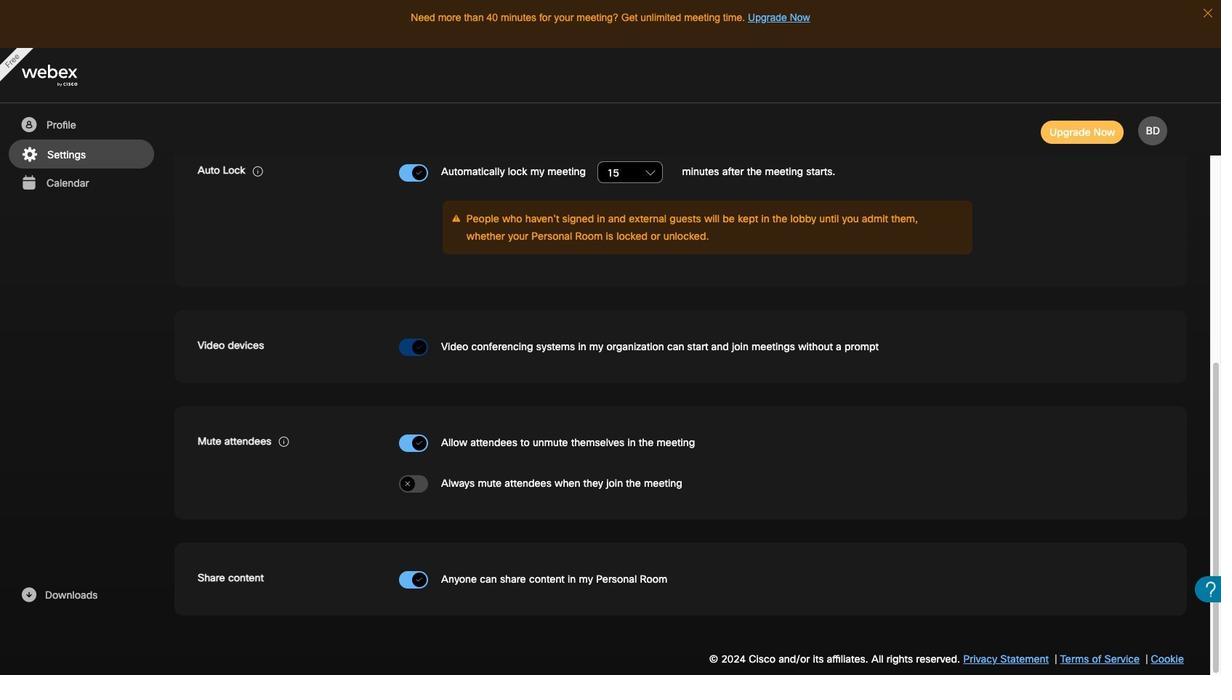 Task type: locate. For each thing, give the bounding box(es) containing it.
1 mds check_bold image from the top
[[416, 439, 423, 448]]

settings element
[[0, 0, 1221, 675]]

mds check_bold image
[[416, 168, 423, 178], [416, 343, 423, 353]]

1 mds check_bold image from the top
[[416, 168, 423, 178]]

mds check_bold image
[[416, 439, 423, 448], [416, 576, 423, 585]]

0 vertical spatial mds check_bold image
[[416, 439, 423, 448]]

mds meetings_filled image
[[20, 174, 38, 192]]

banner
[[0, 48, 1221, 103]]

2 mds check_bold image from the top
[[416, 343, 423, 353]]

1 vertical spatial mds check_bold image
[[416, 343, 423, 353]]

1 vertical spatial mds check_bold image
[[416, 576, 423, 585]]

0 vertical spatial mds check_bold image
[[416, 168, 423, 178]]



Task type: describe. For each thing, give the bounding box(es) containing it.
mds content download_filled image
[[20, 587, 38, 604]]

mds people circle_filled image
[[20, 116, 38, 134]]

mds cancel_bold image
[[404, 480, 411, 489]]

mds settings_filled image
[[20, 146, 39, 164]]

2 mds check_bold image from the top
[[416, 576, 423, 585]]

cisco webex image
[[22, 65, 109, 87]]



Task type: vqa. For each thing, say whether or not it's contained in the screenshot.
the top arrow icon
no



